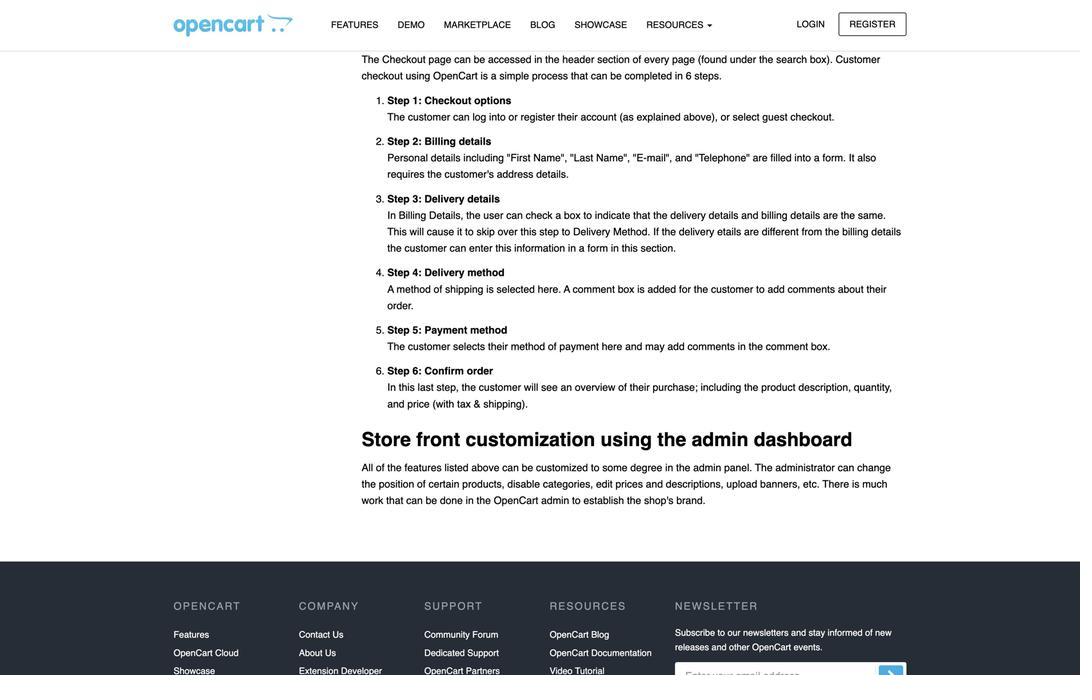 Task type: locate. For each thing, give the bounding box(es) containing it.
opencart inside the all of the features listed above can be customized to some degree in the admin panel. the administrator can change the position of certain products, disable categories, edit prices and descriptions, upload banners, etc. there is much work that can be done in the opencart admin to establish the shop's brand.
[[494, 494, 538, 506]]

0 vertical spatial using
[[406, 70, 430, 82]]

also
[[857, 152, 876, 164]]

prices
[[616, 478, 643, 490]]

shipping
[[445, 283, 483, 295]]

subscribe
[[675, 627, 715, 638]]

this left the last
[[399, 381, 415, 393]]

1 horizontal spatial added
[[648, 283, 676, 295]]

0 horizontal spatial including
[[463, 152, 504, 164]]

opencart - open source shopping cart solution image
[[174, 14, 293, 37]]

2 horizontal spatial that
[[633, 209, 650, 221]]

1 horizontal spatial box
[[618, 283, 634, 295]]

and up shop's
[[646, 478, 663, 490]]

customer down 5:
[[408, 340, 450, 352]]

to left our
[[718, 627, 725, 638]]

there
[[822, 478, 849, 490]]

newsletter
[[675, 600, 758, 612]]

banners,
[[760, 478, 800, 490]]

resources up "continue" in the right top of the page
[[646, 20, 706, 30]]

this inside step 6: confirm order in this last step, the customer will see an overview of their purchase; including the product description, quantity, and price (with tax & shipping).
[[399, 381, 415, 393]]

0 vertical spatial billing
[[761, 209, 788, 221]]

checkout
[[362, 9, 432, 26], [382, 53, 426, 65], [425, 94, 471, 106]]

1 vertical spatial comments
[[688, 340, 735, 352]]

a right here.
[[564, 283, 570, 295]]

1 horizontal spatial will
[[524, 381, 538, 393]]

information
[[514, 242, 565, 254]]

and inside step 3: delivery details in billing details, the user can check a box to indicate that the delivery details and billing details are the same. this will cause it to skip over this step to delivery method. if the delivery etails are different from the billing details the customer can enter this information in a form in this section.
[[741, 209, 758, 221]]

1 step from the top
[[387, 94, 410, 106]]

brand.
[[676, 494, 706, 506]]

opencart inside once a product has been added to the cart, the customer can continue to the checkout to make their product purchase. the checkout page can be accessed in the header section of every page (found under the search box). customer checkout using opencart is a simple process that can be completed in 6 steps.
[[433, 70, 478, 82]]

different
[[762, 226, 799, 238]]

0 horizontal spatial that
[[386, 494, 403, 506]]

store front customization using the admin dashboard
[[362, 428, 852, 451]]

details up user
[[467, 193, 500, 205]]

in for in billing details, the user can check a box to indicate that the delivery details and billing details are the same. this will cause it to skip over this step to delivery method. if the delivery etails are different from the billing details the customer can enter this information in a form in this section.
[[387, 209, 396, 221]]

can up there in the right of the page
[[838, 462, 854, 473]]

admin down the categories,
[[541, 494, 569, 506]]

section.
[[641, 242, 676, 254]]

customer inside step 5: payment method the customer selects their method of payment here and may add comments in the comment box.
[[408, 340, 450, 352]]

to down different
[[756, 283, 765, 295]]

delivery up the form
[[573, 226, 610, 238]]

resources link
[[637, 14, 722, 36]]

be
[[474, 53, 485, 65], [610, 70, 622, 82], [522, 462, 533, 473], [426, 494, 437, 506]]

user
[[483, 209, 503, 221]]

1 vertical spatial delivery
[[573, 226, 610, 238]]

0 horizontal spatial features link
[[174, 625, 209, 644]]

it
[[457, 226, 462, 238]]

comments inside step 5: payment method the customer selects their method of payment here and may add comments in the comment box.
[[688, 340, 735, 352]]

their right selects
[[488, 340, 508, 352]]

is inside once a product has been added to the cart, the customer can continue to the checkout to make their product purchase. the checkout page can be accessed in the header section of every page (found under the search box). customer checkout using opencart is a simple process that can be completed in 6 steps.
[[481, 70, 488, 82]]

same.
[[858, 209, 886, 221]]

1 vertical spatial features
[[174, 629, 209, 640]]

1 horizontal spatial a
[[564, 283, 570, 295]]

step left 6:
[[387, 365, 410, 377]]

2 horizontal spatial product
[[821, 37, 856, 49]]

of inside once a product has been added to the cart, the customer can continue to the checkout to make their product purchase. the checkout page can be accessed in the header section of every page (found under the search box). customer checkout using opencart is a simple process that can be completed in 6 steps.
[[633, 53, 641, 65]]

features link up once
[[321, 14, 388, 36]]

features
[[331, 20, 378, 30], [174, 629, 209, 640]]

for
[[679, 283, 691, 295]]

0 vertical spatial features
[[331, 20, 378, 30]]

box inside step 4: delivery method a method of shipping is selected here. a comment box is added for the customer to add comments about their order.
[[618, 283, 634, 295]]

5:
[[413, 324, 422, 336]]

in left the last
[[387, 381, 396, 393]]

delivery inside step 4: delivery method a method of shipping is selected here. a comment box is added for the customer to add comments about their order.
[[425, 267, 465, 278]]

customer's
[[445, 168, 494, 180]]

and down "telephone"
[[741, 209, 758, 221]]

are right etails
[[744, 226, 759, 238]]

checkout up once
[[362, 9, 432, 26]]

2 in from the top
[[387, 381, 396, 393]]

a left the form.
[[814, 152, 820, 164]]

1 horizontal spatial add
[[768, 283, 785, 295]]

1 vertical spatial in
[[387, 381, 396, 393]]

1 horizontal spatial features link
[[321, 14, 388, 36]]

comments left about
[[788, 283, 835, 295]]

using up the 1: at the left
[[406, 70, 430, 82]]

2 step from the top
[[387, 135, 410, 147]]

admin
[[692, 428, 748, 451], [693, 462, 721, 473], [541, 494, 569, 506]]

their left the "purchase;"
[[630, 381, 650, 393]]

0 horizontal spatial comments
[[688, 340, 735, 352]]

customer up shipping).
[[479, 381, 521, 393]]

box up step 5: payment method the customer selects their method of payment here and may add comments in the comment box.
[[618, 283, 634, 295]]

2 page from the left
[[672, 53, 695, 65]]

once a product has been added to the cart, the customer can continue to the checkout to make their product purchase. the checkout page can be accessed in the header section of every page (found under the search box). customer checkout using opencart is a simple process that can be completed in 6 steps.
[[362, 37, 904, 82]]

has
[[435, 37, 451, 49]]

their inside step 6: confirm order in this last step, the customer will see an overview of their purchase; including the product description, quantity, and price (with tax & shipping).
[[630, 381, 650, 393]]

opencart cloud link
[[174, 644, 239, 662]]

0 vertical spatial delivery
[[425, 193, 465, 205]]

in inside step 3: delivery details in billing details, the user can check a box to indicate that the delivery details and billing details are the same. this will cause it to skip over this step to delivery method. if the delivery etails are different from the billing details the customer can enter this information in a form in this section.
[[387, 209, 396, 221]]

checkout down once
[[382, 53, 426, 65]]

0 horizontal spatial will
[[410, 226, 424, 238]]

the inside step 1: checkout options the customer can log into or register their account (as explained above), or select guest checkout.
[[387, 111, 405, 123]]

customization
[[466, 428, 595, 451]]

step inside step 5: payment method the customer selects their method of payment here and may add comments in the comment box.
[[387, 324, 410, 336]]

0 vertical spatial will
[[410, 226, 424, 238]]

form.
[[823, 152, 846, 164]]

customer inside once a product has been added to the cart, the customer can continue to the checkout to make their product purchase. the checkout page can be accessed in the header section of every page (found under the search box). customer checkout using opencart is a simple process that can be completed in 6 steps.
[[580, 37, 622, 49]]

step for step 2: billing details personal details including "first name", "last name", "e-mail", and "telephone" are filled into a form. it also requires the customer's address details.
[[387, 135, 410, 147]]

every
[[644, 53, 669, 65]]

be down section on the top
[[610, 70, 622, 82]]

opencart blog link
[[550, 625, 609, 644]]

to down the categories,
[[572, 494, 581, 506]]

can down section on the top
[[591, 70, 608, 82]]

contact us link
[[299, 625, 343, 644]]

will left see
[[524, 381, 538, 393]]

explained
[[637, 111, 681, 123]]

opencart cloud
[[174, 648, 239, 658]]

0 vertical spatial box
[[564, 209, 581, 221]]

1 vertical spatial checkout
[[382, 53, 426, 65]]

product down 'demo' link on the left top of page
[[398, 37, 432, 49]]

step 6: confirm order in this last step, the customer will see an overview of their purchase; including the product description, quantity, and price (with tax & shipping).
[[387, 365, 892, 410]]

0 horizontal spatial added
[[480, 37, 509, 49]]

box.
[[811, 340, 830, 352]]

will right "this"
[[410, 226, 424, 238]]

a
[[389, 37, 395, 49], [491, 70, 497, 82], [814, 152, 820, 164], [555, 209, 561, 221], [579, 242, 585, 254]]

1 a from the left
[[387, 283, 394, 295]]

customer down the 1: at the left
[[408, 111, 450, 123]]

add down different
[[768, 283, 785, 295]]

in
[[534, 53, 542, 65], [675, 70, 683, 82], [568, 242, 576, 254], [611, 242, 619, 254], [738, 340, 746, 352], [665, 462, 673, 473], [466, 494, 474, 506]]

0 horizontal spatial page
[[429, 53, 451, 65]]

step for step 6: confirm order in this last step, the customer will see an overview of their purchase; including the product description, quantity, and price (with tax & shipping).
[[387, 365, 410, 377]]

is up the options
[[481, 70, 488, 82]]

0 horizontal spatial features
[[174, 629, 209, 640]]

support inside dedicated support link
[[467, 648, 499, 658]]

using
[[406, 70, 430, 82], [601, 428, 652, 451]]

step inside step 4: delivery method a method of shipping is selected here. a comment box is added for the customer to add comments about their order.
[[387, 267, 410, 278]]

step inside step 6: confirm order in this last step, the customer will see an overview of their purchase; including the product description, quantity, and price (with tax & shipping).
[[387, 365, 410, 377]]

are left filled
[[753, 152, 768, 164]]

billing right 2:
[[425, 135, 456, 147]]

including right the "purchase;"
[[701, 381, 741, 393]]

comment down the form
[[573, 283, 615, 295]]

features up once
[[331, 20, 378, 30]]

delivery left etails
[[679, 226, 714, 238]]

comment left the box.
[[766, 340, 808, 352]]

and left 'price'
[[387, 398, 405, 410]]

2 a from the left
[[564, 283, 570, 295]]

support down forum
[[467, 648, 499, 658]]

6 step from the top
[[387, 365, 410, 377]]

purchase;
[[653, 381, 698, 393]]

0 vertical spatial into
[[489, 111, 506, 123]]

0 vertical spatial us
[[332, 629, 343, 640]]

customer inside step 4: delivery method a method of shipping is selected here. a comment box is added for the customer to add comments about their order.
[[711, 283, 753, 295]]

step inside step 2: billing details personal details including "first name", "last name", "e-mail", and "telephone" are filled into a form. it also requires the customer's address details.
[[387, 135, 410, 147]]

will
[[410, 226, 424, 238], [524, 381, 538, 393]]

box right check
[[564, 209, 581, 221]]

delivery for details
[[425, 193, 465, 205]]

is left much
[[852, 478, 860, 490]]

about
[[838, 283, 864, 295]]

etails
[[717, 226, 741, 238]]

customer down cause
[[405, 242, 447, 254]]

name", left "e-
[[596, 152, 630, 164]]

marketplace
[[444, 20, 511, 30]]

comments up the "purchase;"
[[688, 340, 735, 352]]

the inside step 5: payment method the customer selects their method of payment here and may add comments in the comment box.
[[749, 340, 763, 352]]

1 vertical spatial will
[[524, 381, 538, 393]]

step inside step 1: checkout options the customer can log into or register their account (as explained above), or select guest checkout.
[[387, 94, 410, 106]]

0 vertical spatial billing
[[425, 135, 456, 147]]

opencart down newsletters
[[752, 642, 791, 652]]

can inside step 1: checkout options the customer can log into or register their account (as explained above), or select guest checkout.
[[453, 111, 470, 123]]

address
[[497, 168, 533, 180]]

admin up descriptions,
[[693, 462, 721, 473]]

support up community
[[424, 600, 483, 612]]

guest
[[762, 111, 788, 123]]

0 vertical spatial features link
[[321, 14, 388, 36]]

personal
[[387, 152, 428, 164]]

add
[[768, 283, 785, 295], [668, 340, 685, 352]]

0 horizontal spatial comment
[[573, 283, 615, 295]]

listed
[[445, 462, 469, 473]]

in inside step 6: confirm order in this last step, the customer will see an overview of their purchase; including the product description, quantity, and price (with tax & shipping).
[[387, 381, 396, 393]]

including
[[463, 152, 504, 164], [701, 381, 741, 393]]

0 horizontal spatial box
[[564, 209, 581, 221]]

showcase link
[[565, 14, 637, 36]]

of left every
[[633, 53, 641, 65]]

2 vertical spatial that
[[386, 494, 403, 506]]

added up accessed
[[480, 37, 509, 49]]

customer inside step 1: checkout options the customer can log into or register their account (as explained above), or select guest checkout.
[[408, 111, 450, 123]]

0 vertical spatial in
[[387, 209, 396, 221]]

step,
[[437, 381, 459, 393]]

selected
[[497, 283, 535, 295]]

using up some
[[601, 428, 652, 451]]

1 horizontal spatial name",
[[596, 152, 630, 164]]

1 horizontal spatial into
[[795, 152, 811, 164]]

1 vertical spatial into
[[795, 152, 811, 164]]

that up method.
[[633, 209, 650, 221]]

delivery up the shipping
[[425, 267, 465, 278]]

once
[[362, 37, 386, 49]]

log
[[473, 111, 486, 123]]

1 vertical spatial us
[[325, 648, 336, 658]]

features up opencart cloud
[[174, 629, 209, 640]]

enter
[[469, 242, 493, 254]]

the down order.
[[387, 340, 405, 352]]

0 vertical spatial admin
[[692, 428, 748, 451]]

billing inside step 2: billing details personal details including "first name", "last name", "e-mail", and "telephone" are filled into a form. it also requires the customer's address details.
[[425, 135, 456, 147]]

details up etails
[[709, 209, 738, 221]]

the down once
[[362, 53, 379, 65]]

about
[[299, 648, 322, 658]]

1 horizontal spatial or
[[721, 111, 730, 123]]

0 vertical spatial delivery
[[670, 209, 706, 221]]

2 vertical spatial delivery
[[425, 267, 465, 278]]

of left the shipping
[[434, 283, 442, 295]]

purchase.
[[859, 37, 904, 49]]

step left 4:
[[387, 267, 410, 278]]

the
[[362, 53, 379, 65], [387, 111, 405, 123], [387, 340, 405, 352], [755, 462, 773, 473]]

page up 6 at the top right of the page
[[672, 53, 695, 65]]

1 vertical spatial added
[[648, 283, 676, 295]]

step 2: billing details personal details including "first name", "last name", "e-mail", and "telephone" are filled into a form. it also requires the customer's address details.
[[387, 135, 876, 180]]

checkout inside step 1: checkout options the customer can log into or register their account (as explained above), or select guest checkout.
[[425, 94, 471, 106]]

1 vertical spatial using
[[601, 428, 652, 451]]

0 horizontal spatial using
[[406, 70, 430, 82]]

0 vertical spatial checkout
[[715, 37, 756, 49]]

events.
[[794, 642, 823, 652]]

is inside the all of the features listed above can be customized to some degree in the admin panel. the administrator can change the position of certain products, disable categories, edit prices and descriptions, upload banners, etc. there is much work that can be done in the opencart admin to establish the shop's brand.
[[852, 478, 860, 490]]

customer down showcase link
[[580, 37, 622, 49]]

3 step from the top
[[387, 193, 410, 205]]

checkout down once
[[362, 70, 403, 82]]

1 horizontal spatial resources
[[646, 20, 706, 30]]

customer right for
[[711, 283, 753, 295]]

1 horizontal spatial comment
[[766, 340, 808, 352]]

or left register
[[509, 111, 518, 123]]

1 vertical spatial comment
[[766, 340, 808, 352]]

steps.
[[694, 70, 722, 82]]

step 5: payment method the customer selects their method of payment here and may add comments in the comment box.
[[387, 324, 830, 352]]

1 vertical spatial box
[[618, 283, 634, 295]]

their down login link
[[799, 37, 819, 49]]

1 in from the top
[[387, 209, 396, 221]]

to left the indicate on the top
[[583, 209, 592, 221]]

add inside step 5: payment method the customer selects their method of payment here and may add comments in the comment box.
[[668, 340, 685, 352]]

to right "step"
[[562, 226, 570, 238]]

support
[[424, 600, 483, 612], [467, 648, 499, 658]]

1 vertical spatial add
[[668, 340, 685, 352]]

to
[[511, 37, 520, 49], [686, 37, 695, 49], [759, 37, 768, 49], [583, 209, 592, 221], [465, 226, 474, 238], [562, 226, 570, 238], [756, 283, 765, 295], [591, 462, 600, 473], [572, 494, 581, 506], [718, 627, 725, 638]]

name",
[[533, 152, 567, 164], [596, 152, 630, 164]]

1 vertical spatial billing
[[399, 209, 426, 221]]

0 horizontal spatial into
[[489, 111, 506, 123]]

of inside step 4: delivery method a method of shipping is selected here. a comment box is added for the customer to add comments about their order.
[[434, 283, 442, 295]]

2 vertical spatial checkout
[[425, 94, 471, 106]]

1 vertical spatial features link
[[174, 625, 209, 644]]

1 vertical spatial that
[[633, 209, 650, 221]]

4:
[[413, 267, 422, 278]]

method up see
[[511, 340, 545, 352]]

0 vertical spatial added
[[480, 37, 509, 49]]

1 horizontal spatial that
[[571, 70, 588, 82]]

5 step from the top
[[387, 324, 410, 336]]

into right filled
[[795, 152, 811, 164]]

can
[[625, 37, 642, 49], [454, 53, 471, 65], [591, 70, 608, 82], [453, 111, 470, 123], [506, 209, 523, 221], [450, 242, 466, 254], [502, 462, 519, 473], [838, 462, 854, 473], [406, 494, 423, 506]]

can left log
[[453, 111, 470, 123]]

and inside step 2: billing details personal details including "first name", "last name", "e-mail", and "telephone" are filled into a form. it also requires the customer's address details.
[[675, 152, 692, 164]]

0 horizontal spatial a
[[387, 283, 394, 295]]

of right overview
[[618, 381, 627, 393]]

0 horizontal spatial resources
[[550, 600, 626, 612]]

the inside once a product has been added to the cart, the customer can continue to the checkout to make their product purchase. the checkout page can be accessed in the header section of every page (found under the search box). customer checkout using opencart is a simple process that can be completed in 6 steps.
[[362, 53, 379, 65]]

blog link
[[521, 14, 565, 36]]

1 vertical spatial including
[[701, 381, 741, 393]]

to inside subscribe to our newsletters and stay informed of new releases and other opencart events.
[[718, 627, 725, 638]]

0 horizontal spatial checkout
[[362, 70, 403, 82]]

degree
[[630, 462, 662, 473]]

blog up 'cart,'
[[530, 20, 555, 30]]

1 horizontal spatial comments
[[788, 283, 835, 295]]

product for step 6: confirm order in this last step, the customer will see an overview of their purchase; including the product description, quantity, and price (with tax & shipping).
[[761, 381, 796, 393]]

1 horizontal spatial blog
[[591, 629, 609, 640]]

last
[[418, 381, 434, 393]]

comment
[[573, 283, 615, 295], [766, 340, 808, 352]]

details down same.
[[871, 226, 901, 238]]

1 vertical spatial support
[[467, 648, 499, 658]]

step for step 1: checkout options the customer can log into or register their account (as explained above), or select guest checkout.
[[387, 94, 410, 106]]

0 horizontal spatial product
[[398, 37, 432, 49]]

0 horizontal spatial add
[[668, 340, 685, 352]]

1 horizontal spatial checkout
[[715, 37, 756, 49]]

0 vertical spatial blog
[[530, 20, 555, 30]]

step left 3:
[[387, 193, 410, 205]]

blog up the opencart documentation
[[591, 629, 609, 640]]

us right about
[[325, 648, 336, 658]]

demo
[[398, 20, 425, 30]]

their inside once a product has been added to the cart, the customer can continue to the checkout to make their product purchase. the checkout page can be accessed in the header section of every page (found under the search box). customer checkout using opencart is a simple process that can be completed in 6 steps.
[[799, 37, 819, 49]]

1 horizontal spatial including
[[701, 381, 741, 393]]

1 horizontal spatial page
[[672, 53, 695, 65]]

and right "mail","
[[675, 152, 692, 164]]

checkout.
[[790, 111, 834, 123]]

4 step from the top
[[387, 267, 410, 278]]

that inside once a product has been added to the cart, the customer can continue to the checkout to make their product purchase. the checkout page can be accessed in the header section of every page (found under the search box). customer checkout using opencart is a simple process that can be completed in 6 steps.
[[571, 70, 588, 82]]

1 horizontal spatial product
[[761, 381, 796, 393]]

and inside step 5: payment method the customer selects their method of payment here and may add comments in the comment box.
[[625, 340, 642, 352]]

will inside step 6: confirm order in this last step, the customer will see an overview of their purchase; including the product description, quantity, and price (with tax & shipping).
[[524, 381, 538, 393]]

0 horizontal spatial or
[[509, 111, 518, 123]]

about us link
[[299, 644, 336, 662]]

their right register
[[558, 111, 578, 123]]

payment
[[559, 340, 599, 352]]

in inside step 5: payment method the customer selects their method of payment here and may add comments in the comment box.
[[738, 340, 746, 352]]

confirm
[[425, 365, 464, 377]]

checkout right the 1: at the left
[[425, 94, 471, 106]]

0 vertical spatial comment
[[573, 283, 615, 295]]

angle right image
[[887, 667, 895, 675]]

billing inside step 3: delivery details in billing details, the user can check a box to indicate that the delivery details and billing details are the same. this will cause it to skip over this step to delivery method. if the delivery etails are different from the billing details the customer can enter this information in a form in this section.
[[399, 209, 426, 221]]

requires
[[387, 168, 425, 180]]

their right about
[[867, 283, 887, 295]]

demo link
[[388, 14, 434, 36]]

this down method.
[[622, 242, 638, 254]]

all of the features listed above can be customized to some degree in the admin panel. the administrator can change the position of certain products, disable categories, edit prices and descriptions, upload banners, etc. there is much work that can be done in the opencart admin to establish the shop's brand.
[[362, 462, 891, 506]]

method
[[467, 267, 505, 278], [397, 283, 431, 295], [470, 324, 507, 336], [511, 340, 545, 352]]

including inside step 6: confirm order in this last step, the customer will see an overview of their purchase; including the product description, quantity, and price (with tax & shipping).
[[701, 381, 741, 393]]

1 horizontal spatial features
[[331, 20, 378, 30]]

0 vertical spatial including
[[463, 152, 504, 164]]

can up 'over'
[[506, 209, 523, 221]]

order
[[467, 365, 493, 377]]

this down check
[[521, 226, 537, 238]]

0 vertical spatial comments
[[788, 283, 835, 295]]

is
[[481, 70, 488, 82], [486, 283, 494, 295], [637, 283, 645, 295], [852, 478, 860, 490]]

product inside step 6: confirm order in this last step, the customer will see an overview of their purchase; including the product description, quantity, and price (with tax & shipping).
[[761, 381, 796, 393]]

0 vertical spatial resources
[[646, 20, 706, 30]]

1 horizontal spatial billing
[[842, 226, 869, 238]]

details,
[[429, 209, 463, 221]]

step inside step 3: delivery details in billing details, the user can check a box to indicate that the delivery details and billing details are the same. this will cause it to skip over this step to delivery method. if the delivery etails are different from the billing details the customer can enter this information in a form in this section.
[[387, 193, 410, 205]]

0 vertical spatial that
[[571, 70, 588, 82]]

that down position
[[386, 494, 403, 506]]

0 horizontal spatial name",
[[533, 152, 567, 164]]

0 vertical spatial are
[[753, 152, 768, 164]]

1 vertical spatial checkout
[[362, 70, 403, 82]]

process
[[532, 70, 568, 82]]

0 vertical spatial add
[[768, 283, 785, 295]]

details down log
[[459, 135, 491, 147]]



Task type: describe. For each thing, give the bounding box(es) containing it.
shop's
[[644, 494, 674, 506]]

see
[[541, 381, 558, 393]]

comments inside step 4: delivery method a method of shipping is selected here. a comment box is added for the customer to add comments about their order.
[[788, 283, 835, 295]]

their inside step 4: delivery method a method of shipping is selected here. a comment box is added for the customer to add comments about their order.
[[867, 283, 887, 295]]

skip
[[477, 226, 495, 238]]

this
[[387, 226, 407, 238]]

"last
[[570, 152, 593, 164]]

their inside step 1: checkout options the customer can log into or register their account (as explained above), or select guest checkout.
[[558, 111, 578, 123]]

edit
[[596, 478, 613, 490]]

features for demo
[[331, 20, 378, 30]]

this down 'over'
[[495, 242, 511, 254]]

been
[[454, 37, 477, 49]]

can up section on the top
[[625, 37, 642, 49]]

of inside step 5: payment method the customer selects their method of payment here and may add comments in the comment box.
[[548, 340, 557, 352]]

add inside step 4: delivery method a method of shipping is selected here. a comment box is added for the customer to add comments about their order.
[[768, 283, 785, 295]]

and left other
[[712, 642, 727, 652]]

1 vertical spatial are
[[823, 209, 838, 221]]

be up disable at the bottom of the page
[[522, 462, 533, 473]]

will inside step 3: delivery details in billing details, the user can check a box to indicate that the delivery details and billing details are the same. this will cause it to skip over this step to delivery method. if the delivery etails are different from the billing details the customer can enter this information in a form in this section.
[[410, 226, 424, 238]]

step 4: delivery method a method of shipping is selected here. a comment box is added for the customer to add comments about their order.
[[387, 267, 887, 311]]

dedicated support link
[[424, 644, 499, 662]]

2 vertical spatial admin
[[541, 494, 569, 506]]

stay
[[809, 627, 825, 638]]

0 vertical spatial support
[[424, 600, 483, 612]]

to right it
[[465, 226, 474, 238]]

1 or from the left
[[509, 111, 518, 123]]

be left done
[[426, 494, 437, 506]]

added inside once a product has been added to the cart, the customer can continue to the checkout to make their product purchase. the checkout page can be accessed in the header section of every page (found under the search box). customer checkout using opencart is a simple process that can be completed in 6 steps.
[[480, 37, 509, 49]]

to inside step 4: delivery method a method of shipping is selected here. a comment box is added for the customer to add comments about their order.
[[756, 283, 765, 295]]

may
[[645, 340, 665, 352]]

is left for
[[637, 283, 645, 295]]

(found
[[698, 53, 727, 65]]

the inside step 4: delivery method a method of shipping is selected here. a comment box is added for the customer to add comments about their order.
[[694, 283, 708, 295]]

a left the form
[[579, 242, 585, 254]]

"telephone"
[[695, 152, 750, 164]]

us for contact us
[[332, 629, 343, 640]]

and up 'events.'
[[791, 627, 806, 638]]

"first
[[507, 152, 531, 164]]

a inside step 2: billing details personal details including "first name", "last name", "e-mail", and "telephone" are filled into a form. it also requires the customer's address details.
[[814, 152, 820, 164]]

dedicated support
[[424, 648, 499, 658]]

it
[[849, 152, 855, 164]]

from
[[802, 226, 822, 238]]

indicate
[[595, 209, 630, 221]]

can down it
[[450, 242, 466, 254]]

account
[[581, 111, 617, 123]]

tax
[[457, 398, 471, 410]]

store
[[362, 428, 411, 451]]

quantity,
[[854, 381, 892, 393]]

and inside the all of the features listed above can be customized to some degree in the admin panel. the administrator can change the position of certain products, disable categories, edit prices and descriptions, upload banners, etc. there is much work that can be done in the opencart admin to establish the shop's brand.
[[646, 478, 663, 490]]

informed
[[828, 627, 863, 638]]

2:
[[413, 135, 422, 147]]

6
[[686, 70, 692, 82]]

details up "customer's"
[[431, 152, 461, 164]]

1 vertical spatial resources
[[550, 600, 626, 612]]

opencart left cloud
[[174, 648, 213, 658]]

here.
[[538, 283, 561, 295]]

of down features
[[417, 478, 426, 490]]

payment
[[425, 324, 467, 336]]

the inside step 5: payment method the customer selects their method of payment here and may add comments in the comment box.
[[387, 340, 405, 352]]

our
[[728, 627, 741, 638]]

features
[[405, 462, 442, 473]]

of right all at the left of page
[[376, 462, 385, 473]]

that inside step 3: delivery details in billing details, the user can check a box to indicate that the delivery details and billing details are the same. this will cause it to skip over this step to delivery method. if the delivery etails are different from the billing details the customer can enter this information in a form in this section.
[[633, 209, 650, 221]]

search
[[776, 53, 807, 65]]

0 horizontal spatial billing
[[761, 209, 788, 221]]

using inside once a product has been added to the cart, the customer can continue to the checkout to make their product purchase. the checkout page can be accessed in the header section of every page (found under the search box). customer checkout using opencart is a simple process that can be completed in 6 steps.
[[406, 70, 430, 82]]

box inside step 3: delivery details in billing details, the user can check a box to indicate that the delivery details and billing details are the same. this will cause it to skip over this step to delivery method. if the delivery etails are different from the billing details the customer can enter this information in a form in this section.
[[564, 209, 581, 221]]

step for step 5: payment method the customer selects their method of payment here and may add comments in the comment box.
[[387, 324, 410, 336]]

and inside step 6: confirm order in this last step, the customer will see an overview of their purchase; including the product description, quantity, and price (with tax & shipping).
[[387, 398, 405, 410]]

register
[[850, 19, 896, 29]]

continue
[[645, 37, 684, 49]]

added inside step 4: delivery method a method of shipping is selected here. a comment box is added for the customer to add comments about their order.
[[648, 283, 676, 295]]

details up from
[[790, 209, 820, 221]]

1 vertical spatial admin
[[693, 462, 721, 473]]

simple
[[499, 70, 529, 82]]

to up accessed
[[511, 37, 520, 49]]

1 horizontal spatial using
[[601, 428, 652, 451]]

documentation
[[591, 648, 652, 658]]

newsletters
[[743, 627, 789, 638]]

of inside step 6: confirm order in this last step, the customer will see an overview of their purchase; including the product description, quantity, and price (with tax & shipping).
[[618, 381, 627, 393]]

opencart up the opencart documentation
[[550, 629, 589, 640]]

dashboard
[[754, 428, 852, 451]]

a left simple
[[491, 70, 497, 82]]

description,
[[798, 381, 851, 393]]

0 horizontal spatial blog
[[530, 20, 555, 30]]

other
[[729, 642, 750, 652]]

over
[[498, 226, 518, 238]]

in for in this last step, the customer will see an overview of their purchase; including the product description, quantity, and price (with tax & shipping).
[[387, 381, 396, 393]]

us for about us
[[325, 648, 336, 658]]

categories,
[[543, 478, 593, 490]]

features link for opencart cloud
[[174, 625, 209, 644]]

order.
[[387, 300, 414, 311]]

into inside step 1: checkout options the customer can log into or register their account (as explained above), or select guest checkout.
[[489, 111, 506, 123]]

can down position
[[406, 494, 423, 506]]

customer inside step 3: delivery details in billing details, the user can check a box to indicate that the delivery details and billing details are the same. this will cause it to skip over this step to delivery method. if the delivery etails are different from the billing details the customer can enter this information in a form in this section.
[[405, 242, 447, 254]]

2 name", from the left
[[596, 152, 630, 164]]

releases
[[675, 642, 709, 652]]

of inside subscribe to our newsletters and stay informed of new releases and other opencart events.
[[865, 627, 873, 638]]

if
[[653, 226, 659, 238]]

to left make
[[759, 37, 768, 49]]

cart,
[[540, 37, 560, 49]]

1 vertical spatial delivery
[[679, 226, 714, 238]]

opencart inside subscribe to our newsletters and stay informed of new releases and other opencart events.
[[752, 642, 791, 652]]

step for step 3: delivery details in billing details, the user can check a box to indicate that the delivery details and billing details are the same. this will cause it to skip over this step to delivery method. if the delivery etails are different from the billing details the customer can enter this information in a form in this section.
[[387, 193, 410, 205]]

1 page from the left
[[429, 53, 451, 65]]

"e-
[[633, 152, 647, 164]]

step for step 4: delivery method a method of shipping is selected here. a comment box is added for the customer to add comments about their order.
[[387, 267, 410, 278]]

customer inside step 6: confirm order in this last step, the customer will see an overview of their purchase; including the product description, quantity, and price (with tax & shipping).
[[479, 381, 521, 393]]

dedicated
[[424, 648, 465, 658]]

the inside the all of the features listed above can be customized to some degree in the admin panel. the administrator can change the position of certain products, disable categories, edit prices and descriptions, upload banners, etc. there is much work that can be done in the opencart admin to establish the shop's brand.
[[755, 462, 773, 473]]

etc.
[[803, 478, 820, 490]]

method up selects
[[470, 324, 507, 336]]

can up disable at the bottom of the page
[[502, 462, 519, 473]]

the inside step 2: billing details personal details including "first name", "last name", "e-mail", and "telephone" are filled into a form. it also requires the customer's address details.
[[427, 168, 442, 180]]

a right once
[[389, 37, 395, 49]]

forum
[[472, 629, 498, 640]]

disable
[[507, 478, 540, 490]]

opencart up opencart cloud
[[174, 600, 241, 612]]

products,
[[462, 478, 505, 490]]

register link
[[839, 13, 907, 36]]

0 vertical spatial checkout
[[362, 9, 432, 26]]

to up edit
[[591, 462, 600, 473]]

check
[[526, 209, 553, 221]]

front
[[416, 428, 460, 451]]

2 or from the left
[[721, 111, 730, 123]]

community forum
[[424, 629, 498, 640]]

box).
[[810, 53, 833, 65]]

their inside step 5: payment method the customer selects their method of payment here and may add comments in the comment box.
[[488, 340, 508, 352]]

opencart down opencart blog link
[[550, 648, 589, 658]]

1 name", from the left
[[533, 152, 567, 164]]

mail",
[[647, 152, 672, 164]]

opencart documentation link
[[550, 644, 652, 662]]

options
[[474, 94, 511, 106]]

including inside step 2: billing details personal details including "first name", "last name", "e-mail", and "telephone" are filled into a form. it also requires the customer's address details.
[[463, 152, 504, 164]]

features for opencart cloud
[[174, 629, 209, 640]]

establish
[[584, 494, 624, 506]]

into inside step 2: billing details personal details including "first name", "last name", "e-mail", and "telephone" are filled into a form. it also requires the customer's address details.
[[795, 152, 811, 164]]

features link for demo
[[321, 14, 388, 36]]

make
[[771, 37, 796, 49]]

contact
[[299, 629, 330, 640]]

(as
[[619, 111, 634, 123]]

work
[[362, 494, 383, 506]]

login
[[797, 19, 825, 29]]

comment inside step 4: delivery method a method of shipping is selected here. a comment box is added for the customer to add comments about their order.
[[573, 283, 615, 295]]

method down enter
[[467, 267, 505, 278]]

comment inside step 5: payment method the customer selects their method of payment here and may add comments in the comment box.
[[766, 340, 808, 352]]

be down the been
[[474, 53, 485, 65]]

filled
[[770, 152, 792, 164]]

change
[[857, 462, 891, 473]]

customized
[[536, 462, 588, 473]]

method down 4:
[[397, 283, 431, 295]]

a up "step"
[[555, 209, 561, 221]]

can down the been
[[454, 53, 471, 65]]

to down resources link
[[686, 37, 695, 49]]

checkout inside once a product has been added to the cart, the customer can continue to the checkout to make their product purchase. the checkout page can be accessed in the header section of every page (found under the search box). customer checkout using opencart is a simple process that can be completed in 6 steps.
[[382, 53, 426, 65]]

contact us
[[299, 629, 343, 640]]

1 vertical spatial blog
[[591, 629, 609, 640]]

that inside the all of the features listed above can be customized to some degree in the admin panel. the administrator can change the position of certain products, disable categories, edit prices and descriptions, upload banners, etc. there is much work that can be done in the opencart admin to establish the shop's brand.
[[386, 494, 403, 506]]

login link
[[786, 13, 836, 36]]

above
[[471, 462, 499, 473]]

are inside step 2: billing details personal details including "first name", "last name", "e-mail", and "telephone" are filled into a form. it also requires the customer's address details.
[[753, 152, 768, 164]]

selects
[[453, 340, 485, 352]]

is left selected
[[486, 283, 494, 295]]

subscribe to our newsletters and stay informed of new releases and other opencart events.
[[675, 627, 892, 652]]

delivery for method
[[425, 267, 465, 278]]

1 vertical spatial billing
[[842, 226, 869, 238]]

2 vertical spatial are
[[744, 226, 759, 238]]

product for once a product has been added to the cart, the customer can continue to the checkout to make their product purchase. the checkout page can be accessed in the header section of every page (found under the search box). customer checkout using opencart is a simple process that can be completed in 6 steps.
[[821, 37, 856, 49]]

cloud
[[215, 648, 239, 658]]



Task type: vqa. For each thing, say whether or not it's contained in the screenshot.
to
yes



